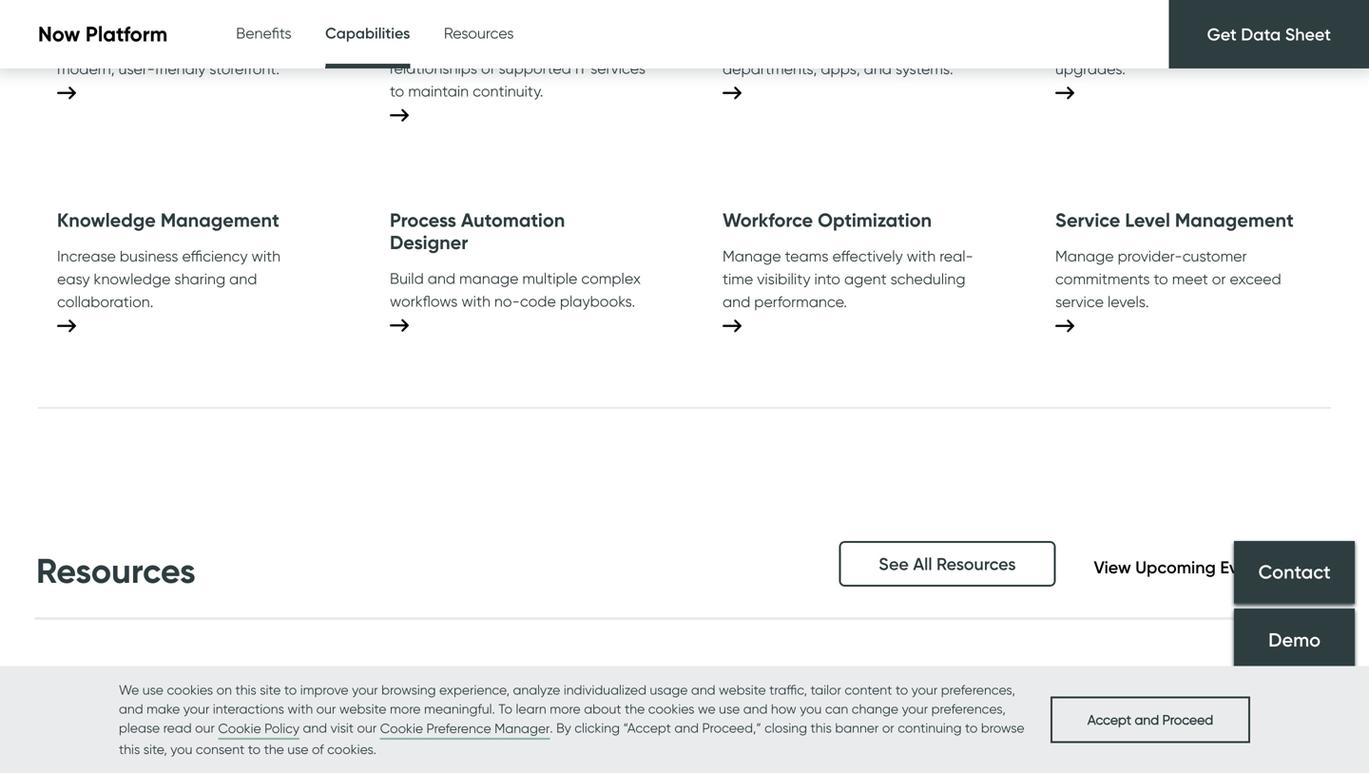 Task type: vqa. For each thing, say whether or not it's contained in the screenshot.
"Text color" image
no



Task type: locate. For each thing, give the bounding box(es) containing it.
0 horizontal spatial manage
[[723, 247, 781, 265]]

0 vertical spatial workflows
[[770, 37, 838, 55]]

now up modern,
[[38, 21, 80, 47]]

0 horizontal spatial platform
[[85, 21, 168, 47]]

the up '"accept'
[[625, 701, 645, 717]]

workflows
[[770, 37, 838, 55], [390, 292, 458, 310]]

management up the customer on the right of page
[[1175, 208, 1294, 232]]

0 vertical spatial cookies
[[167, 682, 213, 698]]

business up across at the right
[[796, 14, 854, 32]]

workforce
[[723, 208, 813, 232]]

time
[[723, 269, 753, 288]]

this down can
[[811, 720, 832, 736]]

or
[[1212, 269, 1226, 288], [882, 720, 895, 736]]

0 horizontal spatial this
[[119, 741, 140, 757]]

business inside automate business processes as digital workflows across departments, apps, and systems.
[[796, 14, 854, 32]]

and down functional
[[1146, 37, 1174, 55]]

user‑friendly
[[118, 60, 206, 78]]

manage provider-customer commitments to meet or exceed service levels.
[[1056, 247, 1282, 311]]

0 vertical spatial service
[[148, 14, 196, 32]]

to up "change"
[[896, 682, 908, 698]]

1 horizontal spatial more
[[550, 701, 581, 717]]

®
[[246, 754, 254, 765]]

2 horizontal spatial this
[[811, 720, 832, 736]]

testing
[[1186, 14, 1234, 32]]

now down read on the left bottom of the page
[[153, 752, 184, 771]]

view upcoming events link
[[1094, 557, 1333, 578]]

browsing
[[382, 682, 436, 698]]

0 horizontal spatial use
[[142, 682, 164, 698]]

cookies up make
[[167, 682, 213, 698]]

website up proceed,"
[[719, 682, 766, 698]]

0 vertical spatial services
[[154, 37, 210, 55]]

use up proceed,"
[[719, 701, 740, 717]]

1 vertical spatial now
[[153, 752, 184, 771]]

to down please
[[108, 752, 122, 771]]

service
[[148, 14, 196, 32], [1056, 292, 1104, 311]]

see
[[879, 553, 909, 574]]

you inside the we use cookies on this site to improve your browsing experience, analyze individualized usage and website traffic, tailor content to your preferences, and make your interactions with our website more meaningful. to learn more about the cookies we use and how you can change your preferences, please read our
[[800, 701, 822, 717]]

1 horizontal spatial you
[[800, 701, 822, 717]]

2 management from the left
[[1175, 208, 1294, 232]]

0 horizontal spatial services
[[154, 37, 210, 55]]

and inside automate business processes as digital workflows across departments, apps, and systems.
[[864, 60, 892, 78]]

with down manage
[[462, 292, 491, 310]]

1 horizontal spatial of
[[481, 59, 495, 77]]

our down improve
[[316, 701, 336, 717]]

1 vertical spatial service
[[1056, 292, 1104, 311]]

1 vertical spatial of
[[481, 59, 495, 77]]

of left cookies.
[[312, 741, 324, 757]]

build and manage multiple complex workflows with no-code playbooks.
[[390, 269, 641, 310]]

services up user‑friendly at the top left of the page
[[154, 37, 210, 55]]

2 horizontal spatial our
[[357, 720, 377, 736]]

. by clicking "accept and proceed," closing this banner or continuing to browse this site, you consent to the use of cookies.
[[119, 720, 1025, 757]]

0 horizontal spatial cookie
[[218, 720, 261, 737]]

we
[[698, 701, 716, 717]]

real-
[[940, 247, 974, 265]]

cookies
[[167, 682, 213, 698], [648, 701, 695, 717]]

workflows down build
[[390, 292, 458, 310]]

platform
[[85, 21, 168, 47], [187, 752, 246, 771]]

with right efficiency
[[252, 247, 281, 265]]

1 vertical spatial cookies
[[648, 701, 695, 717]]

1 horizontal spatial business
[[796, 14, 854, 32]]

0 horizontal spatial cookies
[[167, 682, 213, 698]]

provider-
[[1118, 247, 1183, 265]]

1 management from the left
[[161, 208, 279, 232]]

our inside the cookie policy and visit our cookie preference manager
[[357, 720, 377, 736]]

1 horizontal spatial platform
[[187, 752, 246, 771]]

and down efficiency
[[229, 269, 257, 288]]

with
[[252, 247, 281, 265], [907, 247, 936, 265], [462, 292, 491, 310], [288, 701, 313, 717]]

get data sheet link
[[1169, 0, 1369, 68]]

data
[[1241, 24, 1281, 45]]

track the dependencies and relationships of supported it services to maintain continuity.
[[390, 36, 646, 100]]

sharing
[[174, 269, 226, 288]]

processes
[[858, 14, 927, 32]]

apps,
[[821, 60, 860, 78]]

proceed,"
[[702, 720, 761, 736]]

website up visit
[[339, 701, 387, 717]]

1 vertical spatial preferences,
[[932, 701, 1006, 717]]

optimization
[[818, 208, 932, 232]]

0 horizontal spatial more
[[390, 701, 421, 717]]

0 horizontal spatial you
[[170, 741, 193, 757]]

you inside ". by clicking "accept and proceed," closing this banner or continuing to browse this site, you consent to the use of cookies."
[[170, 741, 193, 757]]

increase business efficiency with easy knowledge sharing and collaboration.
[[57, 247, 281, 311]]

0 horizontal spatial service
[[148, 14, 196, 32]]

1 manage from the left
[[723, 247, 781, 265]]

accept
[[1088, 712, 1132, 728]]

manage
[[459, 269, 519, 287]]

our
[[316, 701, 336, 717], [195, 720, 215, 736], [357, 720, 377, 736]]

1 vertical spatial website
[[339, 701, 387, 717]]

upcoming
[[1136, 557, 1216, 578]]

0 horizontal spatial of
[[312, 741, 324, 757]]

cookies.
[[327, 741, 377, 757]]

of down dependencies at the left
[[481, 59, 495, 77]]

and down we
[[119, 701, 143, 717]]

preference
[[427, 720, 491, 737]]

more up by
[[550, 701, 581, 717]]

use up make
[[142, 682, 164, 698]]

workflows for and
[[390, 292, 458, 310]]

as
[[931, 14, 947, 32]]

level
[[1125, 208, 1171, 232]]

1 horizontal spatial now
[[153, 752, 184, 771]]

0 horizontal spatial our
[[195, 720, 215, 736]]

2 manage from the left
[[1056, 247, 1114, 265]]

1 vertical spatial services
[[591, 59, 646, 77]]

knowledge
[[94, 269, 171, 288]]

use down policy
[[288, 741, 309, 757]]

2 cookie from the left
[[380, 720, 423, 737]]

0 vertical spatial website
[[719, 682, 766, 698]]

cookie down interactions
[[218, 720, 261, 737]]

business up knowledge on the top
[[120, 247, 178, 265]]

functional
[[1113, 14, 1182, 32]]

0 vertical spatial this
[[235, 682, 257, 698]]

and inside track the dependencies and relationships of supported it services to maintain continuity.
[[561, 36, 589, 55]]

see all resources link
[[839, 541, 1056, 587]]

workflows inside automate business processes as digital workflows across departments, apps, and systems.
[[770, 37, 838, 55]]

1 horizontal spatial or
[[1212, 269, 1226, 288]]

and down across at the right
[[864, 60, 892, 78]]

browse
[[981, 720, 1025, 736]]

2 vertical spatial this
[[119, 741, 140, 757]]

or down "change"
[[882, 720, 895, 736]]

and inside the cookie policy and visit our cookie preference manager
[[303, 720, 327, 736]]

and up it
[[561, 36, 589, 55]]

0 horizontal spatial business
[[120, 247, 178, 265]]

cookie
[[218, 720, 261, 737], [380, 720, 423, 737]]

0 vertical spatial preferences,
[[941, 682, 1016, 698]]

and left visit
[[303, 720, 327, 736]]

service left the by
[[148, 14, 196, 32]]

more
[[390, 701, 421, 717], [550, 701, 581, 717]]

cookie down browsing
[[380, 720, 423, 737]]

supported
[[499, 59, 571, 77]]

and down time
[[723, 292, 751, 311]]

with up policy
[[288, 701, 313, 717]]

1 vertical spatial business
[[120, 247, 178, 265]]

0 vertical spatial of
[[1237, 14, 1251, 32]]

capabilities
[[325, 24, 410, 42]]

service inside manage provider-customer commitments to meet or exceed service levels.
[[1056, 292, 1104, 311]]

can
[[825, 701, 849, 717]]

our right visit
[[357, 720, 377, 736]]

business inside increase business efficiency with easy knowledge sharing and collaboration.
[[120, 247, 178, 265]]

1 horizontal spatial cookie
[[380, 720, 423, 737]]

0 horizontal spatial workflows
[[390, 292, 458, 310]]

across
[[842, 37, 887, 55]]

service down commitments
[[1056, 292, 1104, 311]]

applications
[[1056, 37, 1142, 55]]

with inside manage teams effectively with real- time visibility into agent scheduling and performance.
[[907, 247, 936, 265]]

into
[[815, 269, 841, 288]]

service
[[1056, 208, 1121, 232]]

"accept
[[623, 720, 671, 736]]

the up relationships
[[431, 36, 454, 55]]

how
[[771, 701, 797, 717]]

perform functional testing of your applications and simplify platform upgrades.
[[1056, 14, 1293, 78]]

0 vertical spatial now
[[38, 21, 80, 47]]

to left the maintain on the top
[[390, 82, 404, 100]]

and inside increase business efficiency with easy knowledge sharing and collaboration.
[[229, 269, 257, 288]]

management up efficiency
[[161, 208, 279, 232]]

and inside perform functional testing of your applications and simplify platform upgrades.
[[1146, 37, 1174, 55]]

0 vertical spatial business
[[796, 14, 854, 32]]

services right it
[[591, 59, 646, 77]]

1 horizontal spatial manage
[[1056, 247, 1114, 265]]

to
[[390, 82, 404, 100], [1154, 269, 1169, 288], [284, 682, 297, 698], [896, 682, 908, 698], [965, 720, 978, 736], [248, 741, 261, 757], [108, 752, 122, 771]]

make
[[147, 701, 180, 717]]

this
[[235, 682, 257, 698], [811, 720, 832, 736], [119, 741, 140, 757]]

the down policy
[[264, 741, 284, 757]]

business for workflows
[[796, 14, 854, 32]]

perform
[[1056, 14, 1109, 32]]

2 vertical spatial use
[[288, 741, 309, 757]]

workflows inside build and manage multiple complex workflows with no-code playbooks.
[[390, 292, 458, 310]]

exceed
[[1230, 269, 1282, 288]]

products
[[57, 37, 119, 55]]

customer
[[1183, 247, 1247, 265]]

website
[[719, 682, 766, 698], [339, 701, 387, 717]]

2 more from the left
[[550, 701, 581, 717]]

1 vertical spatial or
[[882, 720, 895, 736]]

and inside ". by clicking "accept and proceed," closing this banner or continuing to browse this site, you consent to the use of cookies."
[[675, 720, 699, 736]]

0 vertical spatial you
[[800, 701, 822, 717]]

cookies down usage
[[648, 701, 695, 717]]

of
[[1237, 14, 1251, 32], [481, 59, 495, 77], [312, 741, 324, 757]]

2 vertical spatial of
[[312, 741, 324, 757]]

to left browse
[[965, 720, 978, 736]]

this up interactions
[[235, 682, 257, 698]]

1 horizontal spatial use
[[288, 741, 309, 757]]

0 horizontal spatial resources
[[36, 550, 196, 592]]

to right site
[[284, 682, 297, 698]]

business
[[796, 14, 854, 32], [120, 247, 178, 265]]

2 horizontal spatial use
[[719, 701, 740, 717]]

cookie policy link
[[218, 719, 300, 740]]

to
[[499, 701, 513, 717]]

more down browsing
[[390, 701, 421, 717]]

you down tailor
[[800, 701, 822, 717]]

contact
[[1259, 560, 1331, 584]]

1 horizontal spatial website
[[719, 682, 766, 698]]

manage inside manage provider-customer commitments to meet or exceed service levels.
[[1056, 247, 1114, 265]]

0 horizontal spatial management
[[161, 208, 279, 232]]

your
[[1255, 14, 1285, 32], [352, 682, 378, 698], [912, 682, 938, 698], [183, 701, 210, 717], [902, 701, 928, 717]]

0 vertical spatial or
[[1212, 269, 1226, 288]]

and
[[561, 36, 589, 55], [123, 37, 151, 55], [1146, 37, 1174, 55], [864, 60, 892, 78], [428, 269, 456, 287], [229, 269, 257, 288], [723, 292, 751, 311], [691, 682, 716, 698], [119, 701, 143, 717], [743, 701, 768, 717], [1135, 712, 1159, 728], [303, 720, 327, 736], [675, 720, 699, 736]]

and right build
[[428, 269, 456, 287]]

1 horizontal spatial workflows
[[770, 37, 838, 55]]

you down read on the left bottom of the page
[[170, 741, 193, 757]]

manage up commitments
[[1056, 247, 1114, 265]]

1 horizontal spatial cookies
[[648, 701, 695, 717]]

and right accept
[[1135, 712, 1159, 728]]

1 vertical spatial workflows
[[390, 292, 458, 310]]

manage for workforce optimization
[[723, 247, 781, 265]]

1 horizontal spatial management
[[1175, 208, 1294, 232]]

0 horizontal spatial or
[[882, 720, 895, 736]]

1 horizontal spatial resources
[[444, 24, 514, 42]]

of inside track the dependencies and relationships of supported it services to maintain continuity.
[[481, 59, 495, 77]]

manage up time
[[723, 247, 781, 265]]

1 vertical spatial you
[[170, 741, 193, 757]]

get data sheet
[[1207, 24, 1331, 45]]

1 horizontal spatial services
[[591, 59, 646, 77]]

this down please
[[119, 741, 140, 757]]

continuity.
[[473, 82, 543, 100]]

our up consent
[[195, 720, 215, 736]]

the inside the we use cookies on this site to improve your browsing experience, analyze individualized usage and website traffic, tailor content to your preferences, and make your interactions with our website more meaningful. to learn more about the cookies we use and how you can change your preferences, please read our
[[625, 701, 645, 717]]

manage inside manage teams effectively with real- time visibility into agent scheduling and performance.
[[723, 247, 781, 265]]

through
[[213, 37, 268, 55]]

sheet
[[1286, 24, 1331, 45]]

1 horizontal spatial this
[[235, 682, 257, 698]]

workflows up the departments,
[[770, 37, 838, 55]]

to inside manage provider-customer commitments to meet or exceed service levels.
[[1154, 269, 1169, 288]]

with up scheduling
[[907, 247, 936, 265]]

business for knowledge
[[120, 247, 178, 265]]

to down provider-
[[1154, 269, 1169, 288]]

the inside track the dependencies and relationships of supported it services to maintain continuity.
[[431, 36, 454, 55]]

.
[[550, 720, 553, 736]]

of right the get
[[1237, 14, 1251, 32]]

2 horizontal spatial of
[[1237, 14, 1251, 32]]

and down self-
[[123, 37, 151, 55]]

1 horizontal spatial service
[[1056, 292, 1104, 311]]

service level management
[[1056, 208, 1294, 232]]

and down we at the right bottom
[[675, 720, 699, 736]]

or down the customer on the right of page
[[1212, 269, 1226, 288]]

use
[[142, 682, 164, 698], [719, 701, 740, 717], [288, 741, 309, 757]]

2 horizontal spatial resources
[[937, 553, 1016, 574]]

departments,
[[723, 60, 817, 78]]

your inside perform functional testing of your applications and simplify platform upgrades.
[[1255, 14, 1285, 32]]



Task type: describe. For each thing, give the bounding box(es) containing it.
with inside the we use cookies on this site to improve your browsing experience, analyze individualized usage and website traffic, tailor content to your preferences, and make your interactions with our website more meaningful. to learn more about the cookies we use and how you can change your preferences, please read our
[[288, 701, 313, 717]]

banner
[[835, 720, 879, 736]]

demo
[[1269, 628, 1321, 652]]

resources link
[[444, 0, 514, 67]]

collaboration.
[[57, 292, 154, 311]]

see all resources
[[879, 553, 1016, 574]]

knowledge management
[[57, 208, 279, 232]]

to inside track the dependencies and relationships of supported it services to maintain continuity.
[[390, 82, 404, 100]]

meet
[[1172, 269, 1208, 288]]

manage teams effectively with real- time visibility into agent scheduling and performance.
[[723, 247, 974, 311]]

0 vertical spatial use
[[142, 682, 164, 698]]

1 vertical spatial platform
[[187, 752, 246, 771]]

welcome
[[38, 752, 104, 771]]

and inside "button"
[[1135, 712, 1159, 728]]

services inside "improve self-service by offering products and services through a modern, user‑friendly storefront."
[[154, 37, 210, 55]]

manage for service level management
[[1056, 247, 1114, 265]]

and inside manage teams effectively with real- time visibility into agent scheduling and performance.
[[723, 292, 751, 311]]

commitments
[[1056, 269, 1150, 288]]

efficiency
[[182, 247, 248, 265]]

process automation designer
[[390, 208, 565, 254]]

1 vertical spatial use
[[719, 701, 740, 717]]

experience,
[[439, 682, 510, 698]]

view
[[1094, 557, 1131, 578]]

services inside track the dependencies and relationships of supported it services to maintain continuity.
[[591, 59, 646, 77]]

increase
[[57, 247, 116, 265]]

platform
[[1233, 37, 1293, 55]]

modern,
[[57, 60, 115, 78]]

it
[[575, 59, 587, 77]]

no-
[[494, 292, 520, 310]]

simplify
[[1178, 37, 1230, 55]]

about
[[584, 701, 622, 717]]

visit
[[331, 720, 354, 736]]

relationships
[[390, 59, 477, 77]]

0 vertical spatial platform
[[85, 21, 168, 47]]

read
[[163, 720, 192, 736]]

ebooks
[[96, 704, 165, 730]]

1 cookie from the left
[[218, 720, 261, 737]]

service inside "improve self-service by offering products and services through a modern, user‑friendly storefront."
[[148, 14, 196, 32]]

view upcoming events
[[1094, 557, 1276, 578]]

to down cookie policy link
[[248, 741, 261, 757]]

of inside perform functional testing of your applications and simplify platform upgrades.
[[1237, 14, 1251, 32]]

levels.
[[1108, 292, 1149, 311]]

agent
[[844, 269, 887, 288]]

proceed
[[1163, 712, 1214, 728]]

site,
[[143, 741, 167, 757]]

policy
[[265, 720, 300, 737]]

process
[[390, 208, 456, 232]]

automation
[[461, 208, 565, 232]]

and inside build and manage multiple complex workflows with no-code playbooks.
[[428, 269, 456, 287]]

interactions
[[213, 701, 284, 717]]

of inside ". by clicking "accept and proceed," closing this banner or continuing to browse this site, you consent to the use of cookies."
[[312, 741, 324, 757]]

multiple
[[523, 269, 578, 287]]

and left how
[[743, 701, 768, 717]]

meaningful.
[[424, 701, 495, 717]]

1 more from the left
[[390, 701, 421, 717]]

clicking
[[575, 720, 620, 736]]

infographics
[[762, 704, 883, 730]]

manager
[[495, 720, 550, 737]]

on
[[216, 682, 232, 698]]

all
[[913, 553, 933, 574]]

with inside build and manage multiple complex workflows with no-code playbooks.
[[462, 292, 491, 310]]

the down please
[[126, 752, 149, 771]]

by
[[200, 14, 217, 32]]

consent
[[196, 741, 245, 757]]

workforce optimization
[[723, 208, 932, 232]]

benefits link
[[236, 0, 292, 67]]

designer
[[390, 230, 468, 254]]

traffic,
[[770, 682, 807, 698]]

this inside the we use cookies on this site to improve your browsing experience, analyze individualized usage and website traffic, tailor content to your preferences, and make your interactions with our website more meaningful. to learn more about the cookies we use and how you can change your preferences, please read our
[[235, 682, 257, 698]]

code
[[520, 292, 556, 310]]

automate business processes as digital workflows across departments, apps, and systems.
[[723, 14, 954, 78]]

and up we at the right bottom
[[691, 682, 716, 698]]

with inside increase business efficiency with easy knowledge sharing and collaboration.
[[252, 247, 281, 265]]

closing
[[765, 720, 807, 736]]

we
[[119, 682, 139, 698]]

0 horizontal spatial now
[[38, 21, 80, 47]]

the inside ". by clicking "accept and proceed," closing this banner or continuing to browse this site, you consent to the use of cookies."
[[264, 741, 284, 757]]

contact link
[[1234, 541, 1355, 604]]

teams
[[785, 247, 829, 265]]

knowledge
[[57, 208, 156, 232]]

workflows for business
[[770, 37, 838, 55]]

offering
[[221, 14, 273, 32]]

easy
[[57, 269, 90, 288]]

change
[[852, 701, 899, 717]]

1 vertical spatial this
[[811, 720, 832, 736]]

usage
[[650, 682, 688, 698]]

cookie policy and visit our cookie preference manager
[[218, 720, 550, 737]]

storefront.
[[209, 60, 280, 78]]

complex
[[581, 269, 641, 287]]

use inside ". by clicking "accept and proceed," closing this banner or continuing to browse this site, you consent to the use of cookies."
[[288, 741, 309, 757]]

and inside "improve self-service by offering products and services through a modern, user‑friendly storefront."
[[123, 37, 151, 55]]

infographics image
[[704, 696, 747, 739]]

or inside manage provider-customer commitments to meet or exceed service levels.
[[1212, 269, 1226, 288]]

performance.
[[754, 292, 847, 311]]

1 horizontal spatial our
[[316, 701, 336, 717]]

capabilities link
[[325, 0, 410, 71]]

automate
[[723, 14, 792, 32]]

systems.
[[896, 60, 954, 78]]

0 horizontal spatial website
[[339, 701, 387, 717]]

or inside ". by clicking "accept and proceed," closing this banner or continuing to browse this site, you consent to the use of cookies."
[[882, 720, 895, 736]]

digital
[[723, 37, 766, 55]]

analyze
[[513, 682, 560, 698]]

site
[[260, 682, 281, 698]]



